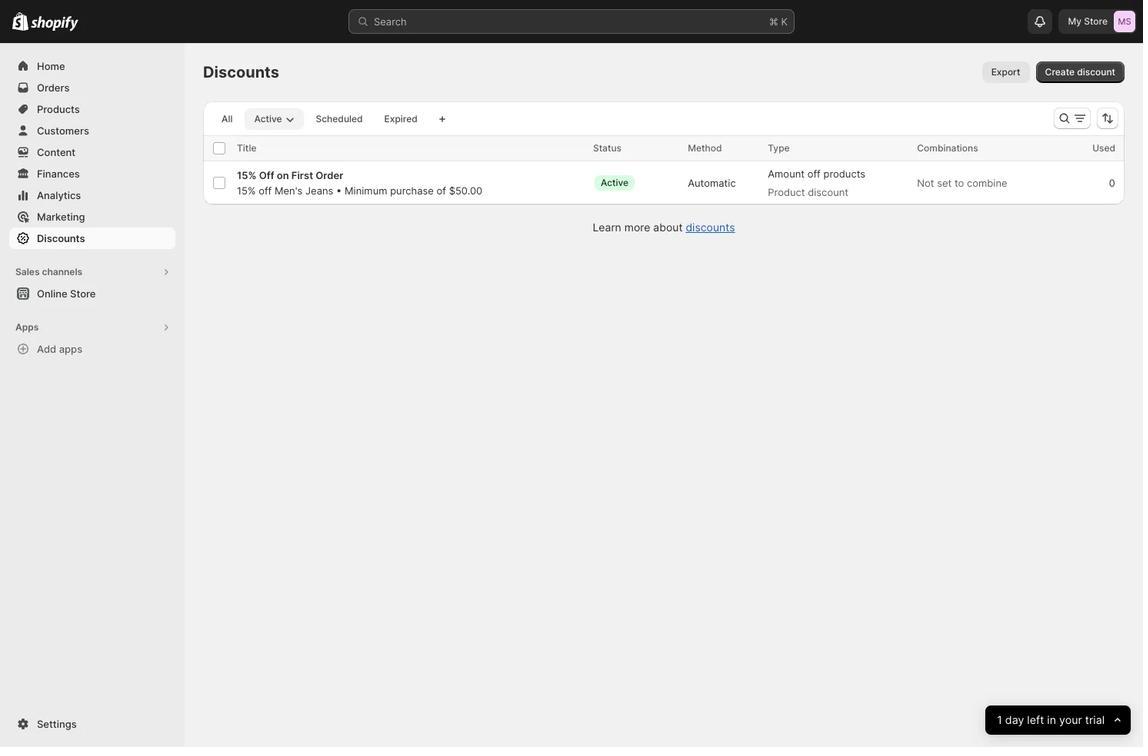 Task type: describe. For each thing, give the bounding box(es) containing it.
apps
[[15, 322, 39, 333]]

off
[[259, 169, 274, 182]]

⌘
[[769, 15, 779, 28]]

men's
[[275, 185, 303, 197]]

discounts link
[[686, 221, 735, 234]]

1 horizontal spatial active
[[601, 177, 629, 189]]

online store button
[[0, 283, 185, 305]]

marketing link
[[9, 206, 175, 228]]

combine
[[967, 177, 1008, 189]]

products link
[[9, 98, 175, 120]]

⌘ k
[[769, 15, 788, 28]]

2 15% from the top
[[237, 185, 256, 197]]

all link
[[212, 108, 242, 130]]

discounts link
[[9, 228, 175, 249]]

purchase
[[390, 185, 434, 197]]

store for my store
[[1084, 15, 1108, 27]]

title button
[[237, 141, 272, 156]]

k
[[781, 15, 788, 28]]

apps
[[59, 343, 82, 355]]

1 horizontal spatial discounts
[[203, 63, 279, 82]]

combinations
[[917, 142, 979, 154]]

more
[[625, 221, 651, 234]]

analytics link
[[9, 185, 175, 206]]

1 day left in your trial
[[997, 714, 1105, 728]]

marketing
[[37, 211, 85, 223]]

home
[[37, 60, 65, 72]]

•
[[336, 185, 342, 197]]

trial
[[1085, 714, 1105, 728]]

content link
[[9, 142, 175, 163]]

create discount button
[[1036, 62, 1125, 83]]

online
[[37, 288, 67, 300]]

1 vertical spatial active button
[[593, 168, 652, 199]]

minimum
[[345, 185, 387, 197]]

first
[[292, 169, 313, 182]]

of
[[437, 185, 446, 197]]

discounts
[[686, 221, 735, 234]]

channels
[[42, 266, 82, 278]]

amount
[[768, 168, 805, 180]]

add apps button
[[9, 339, 175, 360]]

products
[[824, 168, 866, 180]]

1
[[997, 714, 1002, 728]]

left
[[1027, 714, 1044, 728]]

0
[[1109, 177, 1116, 189]]

$50.00
[[449, 185, 483, 197]]

create discount
[[1045, 66, 1116, 78]]

sales
[[15, 266, 40, 278]]

not
[[917, 177, 935, 189]]

my store
[[1068, 15, 1108, 27]]

used button
[[1093, 141, 1131, 156]]

analytics
[[37, 189, 81, 202]]

discount inside button
[[1077, 66, 1116, 78]]

used
[[1093, 142, 1116, 154]]

sales channels
[[15, 266, 82, 278]]



Task type: locate. For each thing, give the bounding box(es) containing it.
15% left men's
[[237, 185, 256, 197]]

discount right create
[[1077, 66, 1116, 78]]

1 vertical spatial discount
[[808, 186, 849, 199]]

1 day left in your trial button
[[985, 706, 1131, 736]]

1 horizontal spatial discount
[[1077, 66, 1116, 78]]

in
[[1047, 714, 1056, 728]]

store
[[1084, 15, 1108, 27], [70, 288, 96, 300]]

0 vertical spatial 15%
[[237, 169, 257, 182]]

store right my
[[1084, 15, 1108, 27]]

learn
[[593, 221, 622, 234]]

day
[[1005, 714, 1024, 728]]

0 vertical spatial store
[[1084, 15, 1108, 27]]

1 vertical spatial off
[[259, 185, 272, 197]]

active down status
[[601, 177, 629, 189]]

settings
[[37, 719, 77, 731]]

set
[[937, 177, 952, 189]]

store down sales channels button
[[70, 288, 96, 300]]

my
[[1068, 15, 1082, 27]]

online store
[[37, 288, 96, 300]]

create
[[1045, 66, 1075, 78]]

not set to combine
[[917, 177, 1008, 189]]

off inside 15% off on first order 15% off men's jeans • minimum purchase of $50.00
[[259, 185, 272, 197]]

15% left off
[[237, 169, 257, 182]]

expired link
[[375, 108, 427, 130]]

active button down status
[[593, 168, 652, 199]]

active button
[[245, 108, 304, 130], [593, 168, 652, 199]]

off inside amount off products product discount
[[808, 168, 821, 180]]

store inside button
[[70, 288, 96, 300]]

active
[[254, 113, 282, 125], [601, 177, 629, 189]]

order
[[316, 169, 343, 182]]

0 horizontal spatial active
[[254, 113, 282, 125]]

discounts up all
[[203, 63, 279, 82]]

title
[[237, 142, 257, 154]]

all
[[222, 113, 233, 125]]

type
[[768, 142, 790, 154]]

add
[[37, 343, 56, 355]]

settings link
[[9, 714, 175, 736]]

apps button
[[9, 317, 175, 339]]

off down off
[[259, 185, 272, 197]]

0 vertical spatial discounts
[[203, 63, 279, 82]]

sales channels button
[[9, 262, 175, 283]]

15% off on first order 15% off men's jeans • minimum purchase of $50.00
[[237, 169, 483, 197]]

discount down products
[[808, 186, 849, 199]]

export
[[992, 66, 1021, 78]]

1 horizontal spatial store
[[1084, 15, 1108, 27]]

orders
[[37, 82, 70, 94]]

0 horizontal spatial shopify image
[[12, 12, 29, 31]]

scheduled link
[[307, 108, 372, 130]]

finances
[[37, 168, 80, 180]]

shopify image
[[12, 12, 29, 31], [31, 16, 79, 31]]

store for online store
[[70, 288, 96, 300]]

status
[[593, 142, 622, 154]]

1 vertical spatial discounts
[[37, 232, 85, 245]]

method
[[688, 142, 722, 154]]

jeans
[[305, 185, 333, 197]]

1 15% from the top
[[237, 169, 257, 182]]

automatic
[[688, 177, 736, 189]]

about
[[654, 221, 683, 234]]

0 vertical spatial off
[[808, 168, 821, 180]]

15%
[[237, 169, 257, 182], [237, 185, 256, 197]]

0 horizontal spatial discounts
[[37, 232, 85, 245]]

0 horizontal spatial off
[[259, 185, 272, 197]]

amount off products product discount
[[768, 168, 866, 199]]

product
[[768, 186, 805, 199]]

0 vertical spatial active
[[254, 113, 282, 125]]

1 horizontal spatial off
[[808, 168, 821, 180]]

off right amount
[[808, 168, 821, 180]]

add apps
[[37, 343, 82, 355]]

search
[[374, 15, 407, 28]]

customers
[[37, 125, 89, 137]]

content
[[37, 146, 76, 159]]

discounts
[[203, 63, 279, 82], [37, 232, 85, 245]]

off
[[808, 168, 821, 180], [259, 185, 272, 197]]

orders link
[[9, 77, 175, 98]]

tab list
[[209, 108, 430, 130]]

to
[[955, 177, 964, 189]]

active button inside tab list
[[245, 108, 304, 130]]

online store link
[[9, 283, 175, 305]]

0 horizontal spatial store
[[70, 288, 96, 300]]

products
[[37, 103, 80, 115]]

active up title button
[[254, 113, 282, 125]]

learn more about discounts
[[593, 221, 735, 234]]

1 horizontal spatial shopify image
[[31, 16, 79, 31]]

tab list containing all
[[209, 108, 430, 130]]

active button up title button
[[245, 108, 304, 130]]

expired
[[384, 113, 418, 125]]

scheduled
[[316, 113, 363, 125]]

0 horizontal spatial discount
[[808, 186, 849, 199]]

my store image
[[1114, 11, 1136, 32]]

discount inside amount off products product discount
[[808, 186, 849, 199]]

export button
[[982, 62, 1030, 83]]

1 horizontal spatial active button
[[593, 168, 652, 199]]

0 vertical spatial active button
[[245, 108, 304, 130]]

discounts down "marketing"
[[37, 232, 85, 245]]

0 horizontal spatial active button
[[245, 108, 304, 130]]

discount
[[1077, 66, 1116, 78], [808, 186, 849, 199]]

on
[[277, 169, 289, 182]]

0 vertical spatial discount
[[1077, 66, 1116, 78]]

your
[[1059, 714, 1082, 728]]

finances link
[[9, 163, 175, 185]]

customers link
[[9, 120, 175, 142]]

home link
[[9, 55, 175, 77]]

1 vertical spatial store
[[70, 288, 96, 300]]

1 vertical spatial active
[[601, 177, 629, 189]]

1 vertical spatial 15%
[[237, 185, 256, 197]]



